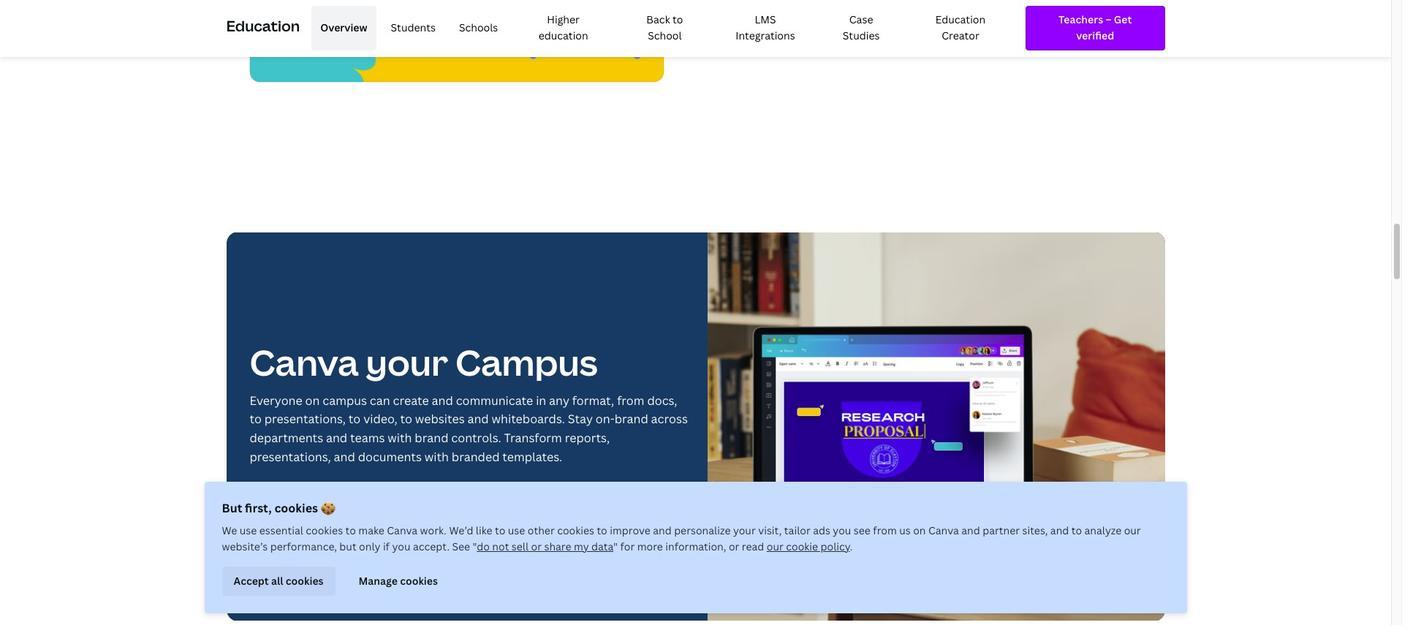Task type: describe. For each thing, give the bounding box(es) containing it.
0 vertical spatial presentations,
[[265, 411, 346, 427]]

share
[[544, 540, 572, 554]]

higher education
[[539, 12, 588, 43]]

education element
[[226, 0, 1165, 56]]

education creator
[[936, 12, 986, 43]]

cookies down the 🍪
[[306, 524, 343, 538]]

we'd
[[449, 524, 473, 538]]

overview
[[320, 21, 368, 35]]

improve
[[610, 524, 651, 538]]

students
[[391, 21, 436, 35]]

campus
[[323, 393, 367, 409]]

make
[[359, 524, 385, 538]]

2 or from the left
[[729, 540, 740, 554]]

for
[[621, 540, 635, 554]]

visit,
[[758, 524, 782, 538]]

accept all cookies button
[[222, 567, 335, 596]]

other
[[528, 524, 555, 538]]

information,
[[666, 540, 727, 554]]

if
[[383, 540, 390, 554]]

on-
[[596, 411, 615, 427]]

integrations
[[736, 29, 795, 43]]

1 or from the left
[[531, 540, 542, 554]]

everyone
[[250, 393, 303, 409]]

cookies up essential
[[275, 500, 318, 516]]

whiteboards.
[[492, 411, 565, 427]]

docs,
[[648, 393, 678, 409]]

manage
[[359, 574, 398, 588]]

video,
[[364, 411, 398, 427]]

teams
[[350, 430, 385, 446]]

to down the campus
[[349, 411, 361, 427]]

back
[[647, 12, 670, 26]]

accept.
[[413, 540, 450, 554]]

like
[[476, 524, 493, 538]]

1 use from the left
[[240, 524, 257, 538]]

schools link
[[450, 6, 507, 50]]

lms integrations link
[[716, 6, 816, 50]]

.
[[850, 540, 853, 554]]

essential
[[259, 524, 303, 538]]

overview link
[[312, 6, 376, 50]]

performance,
[[270, 540, 337, 554]]

policy
[[821, 540, 850, 554]]

do not sell or share my data link
[[477, 540, 614, 554]]

partner
[[983, 524, 1020, 538]]

we
[[222, 524, 237, 538]]

🍪
[[321, 500, 335, 516]]

any
[[549, 393, 570, 409]]

1 horizontal spatial canva
[[387, 524, 418, 538]]

your inside the canva your campus everyone on campus can create and communicate in any format, from docs, to presentations, to video, to websites and whiteboards. stay on-brand across departments and teams with brand controls. transform reports, presentations, and documents with branded templates.
[[366, 339, 448, 386]]

teachers – get verified image
[[1039, 12, 1152, 44]]

cookie
[[786, 540, 818, 554]]

but
[[340, 540, 357, 554]]

manage cookies button
[[347, 567, 450, 596]]

to up but
[[346, 524, 356, 538]]

can
[[370, 393, 390, 409]]

and up 'websites'
[[432, 393, 453, 409]]

but
[[222, 500, 242, 516]]

we use essential cookies to make canva work. we'd like to use other cookies to improve and personalize your visit, tailor ads you see from us on canva and partner sites, and to analyze our website's performance, but only if you accept. see "
[[222, 524, 1141, 554]]

studies
[[843, 29, 880, 43]]

to left analyze
[[1072, 524, 1082, 538]]

accept
[[234, 574, 269, 588]]

sell
[[512, 540, 529, 554]]

case
[[850, 12, 874, 26]]

schools
[[459, 21, 498, 35]]

across
[[651, 411, 688, 427]]

create
[[393, 393, 429, 409]]

canva your campus everyone on campus can create and communicate in any format, from docs, to presentations, to video, to websites and whiteboards. stay on-brand across departments and teams with brand controls. transform reports, presentations, and documents with branded templates.
[[250, 339, 688, 465]]

personalize
[[674, 524, 731, 538]]

0 horizontal spatial our
[[767, 540, 784, 554]]

data
[[592, 540, 614, 554]]

branded
[[452, 449, 500, 465]]

higher education link
[[513, 6, 614, 50]]

more
[[637, 540, 663, 554]]

campus
[[456, 339, 598, 386]]

case studies link
[[821, 6, 902, 50]]

school
[[648, 29, 682, 43]]

education
[[539, 29, 588, 43]]

templates.
[[503, 449, 563, 465]]

lms
[[755, 12, 776, 26]]

our cookie policy link
[[767, 540, 850, 554]]

transform
[[504, 430, 562, 446]]

website's
[[222, 540, 268, 554]]



Task type: locate. For each thing, give the bounding box(es) containing it.
1 horizontal spatial you
[[833, 524, 852, 538]]

" inside we use essential cookies to make canva work. we'd like to use other cookies to improve and personalize your visit, tailor ads you see from us on canva and partner sites, and to analyze our website's performance, but only if you accept. see "
[[473, 540, 477, 554]]

see
[[452, 540, 470, 554]]

1 vertical spatial with
[[425, 449, 449, 465]]

brand
[[615, 411, 649, 427], [415, 430, 449, 446]]

work.
[[420, 524, 447, 538]]

stay
[[568, 411, 593, 427]]

menu bar containing higher education
[[306, 6, 1014, 50]]

brand down 'websites'
[[415, 430, 449, 446]]

see
[[854, 524, 871, 538]]

with down 'websites'
[[425, 449, 449, 465]]

1 vertical spatial you
[[392, 540, 411, 554]]

0 horizontal spatial on
[[305, 393, 320, 409]]

cookies right all
[[286, 574, 324, 588]]

" right see
[[473, 540, 477, 554]]

format,
[[572, 393, 615, 409]]

use up sell
[[508, 524, 525, 538]]

presentations, down the "departments"
[[250, 449, 331, 465]]

to up "data" at the left of the page
[[597, 524, 608, 538]]

back to school link
[[620, 6, 710, 50]]

1 horizontal spatial from
[[873, 524, 897, 538]]

1 horizontal spatial use
[[508, 524, 525, 538]]

0 horizontal spatial brand
[[415, 430, 449, 446]]

2 " from the left
[[614, 540, 618, 554]]

use up website's at the bottom left
[[240, 524, 257, 538]]

controls.
[[451, 430, 501, 446]]

use
[[240, 524, 257, 538], [508, 524, 525, 538]]

0 horizontal spatial "
[[473, 540, 477, 554]]

1 horizontal spatial with
[[425, 449, 449, 465]]

education for education
[[226, 16, 300, 36]]

cookies down accept.
[[400, 574, 438, 588]]

sites,
[[1023, 524, 1048, 538]]

case studies
[[843, 12, 880, 43]]

education inside "link"
[[936, 12, 986, 26]]

manage cookies
[[359, 574, 438, 588]]

our right analyze
[[1125, 524, 1141, 538]]

1 vertical spatial our
[[767, 540, 784, 554]]

presentations, up the "departments"
[[265, 411, 346, 427]]

to down create
[[400, 411, 412, 427]]

your up read
[[733, 524, 756, 538]]

higher
[[547, 12, 580, 26]]

0 horizontal spatial your
[[366, 339, 448, 386]]

0 horizontal spatial you
[[392, 540, 411, 554]]

your
[[366, 339, 448, 386], [733, 524, 756, 538]]

"
[[473, 540, 477, 554], [614, 540, 618, 554]]

presentations,
[[265, 411, 346, 427], [250, 449, 331, 465]]

1 horizontal spatial on
[[914, 524, 926, 538]]

cookies inside accept all cookies button
[[286, 574, 324, 588]]

departments
[[250, 430, 323, 446]]

2 horizontal spatial canva
[[929, 524, 959, 538]]

brand down 'docs,'
[[615, 411, 649, 427]]

from inside the canva your campus everyone on campus can create and communicate in any format, from docs, to presentations, to video, to websites and whiteboards. stay on-brand across departments and teams with brand controls. transform reports, presentations, and documents with branded templates.
[[617, 393, 645, 409]]

and
[[432, 393, 453, 409], [468, 411, 489, 427], [326, 430, 348, 446], [334, 449, 355, 465], [653, 524, 672, 538], [962, 524, 981, 538], [1051, 524, 1069, 538]]

0 vertical spatial you
[[833, 524, 852, 538]]

only
[[359, 540, 381, 554]]

to inside the back to school
[[673, 12, 683, 26]]

cookies up my
[[557, 524, 595, 538]]

and down teams
[[334, 449, 355, 465]]

0 vertical spatial brand
[[615, 411, 649, 427]]

2 use from the left
[[508, 524, 525, 538]]

from left us
[[873, 524, 897, 538]]

do
[[477, 540, 490, 554]]

our down visit,
[[767, 540, 784, 554]]

lms integrations
[[736, 12, 795, 43]]

1 vertical spatial from
[[873, 524, 897, 538]]

our
[[1125, 524, 1141, 538], [767, 540, 784, 554]]

cookies inside manage cookies button
[[400, 574, 438, 588]]

cookies
[[275, 500, 318, 516], [306, 524, 343, 538], [557, 524, 595, 538], [286, 574, 324, 588], [400, 574, 438, 588]]

to
[[673, 12, 683, 26], [250, 411, 262, 427], [349, 411, 361, 427], [400, 411, 412, 427], [346, 524, 356, 538], [495, 524, 506, 538], [597, 524, 608, 538], [1072, 524, 1082, 538]]

from left 'docs,'
[[617, 393, 645, 409]]

and up controls.
[[468, 411, 489, 427]]

1 vertical spatial brand
[[415, 430, 449, 446]]

0 horizontal spatial with
[[388, 430, 412, 446]]

education for education creator
[[936, 12, 986, 26]]

us
[[900, 524, 911, 538]]

from
[[617, 393, 645, 409], [873, 524, 897, 538]]

menu bar inside education element
[[306, 6, 1014, 50]]

with
[[388, 430, 412, 446], [425, 449, 449, 465]]

0 vertical spatial from
[[617, 393, 645, 409]]

0 vertical spatial your
[[366, 339, 448, 386]]

you
[[833, 524, 852, 538], [392, 540, 411, 554]]

or right sell
[[531, 540, 542, 554]]

education creator link
[[908, 6, 1014, 50]]

and right sites,
[[1051, 524, 1069, 538]]

on inside we use essential cookies to make canva work. we'd like to use other cookies to improve and personalize your visit, tailor ads you see from us on canva and partner sites, and to analyze our website's performance, but only if you accept. see "
[[914, 524, 926, 538]]

0 horizontal spatial canva
[[250, 339, 359, 386]]

to down the everyone
[[250, 411, 262, 427]]

first,
[[245, 500, 272, 516]]

1 horizontal spatial our
[[1125, 524, 1141, 538]]

0 horizontal spatial or
[[531, 540, 542, 554]]

our inside we use essential cookies to make canva work. we'd like to use other cookies to improve and personalize your visit, tailor ads you see from us on canva and partner sites, and to analyze our website's performance, but only if you accept. see "
[[1125, 524, 1141, 538]]

ads
[[813, 524, 831, 538]]

my
[[574, 540, 589, 554]]

do not sell or share my data " for more information, or read our cookie policy .
[[477, 540, 853, 554]]

read
[[742, 540, 764, 554]]

menu bar
[[306, 6, 1014, 50]]

0 vertical spatial with
[[388, 430, 412, 446]]

canva right us
[[929, 524, 959, 538]]

documents
[[358, 449, 422, 465]]

education
[[936, 12, 986, 26], [226, 16, 300, 36]]

with up "documents" on the left bottom
[[388, 430, 412, 446]]

canva inside the canva your campus everyone on campus can create and communicate in any format, from docs, to presentations, to video, to websites and whiteboards. stay on-brand across departments and teams with brand controls. transform reports, presentations, and documents with branded templates.
[[250, 339, 359, 386]]

you up policy
[[833, 524, 852, 538]]

your inside we use essential cookies to make canva work. we'd like to use other cookies to improve and personalize your visit, tailor ads you see from us on canva and partner sites, and to analyze our website's performance, but only if you accept. see "
[[733, 524, 756, 538]]

and up do not sell or share my data " for more information, or read our cookie policy .
[[653, 524, 672, 538]]

0 vertical spatial on
[[305, 393, 320, 409]]

1 " from the left
[[473, 540, 477, 554]]

and left partner
[[962, 524, 981, 538]]

to right the back
[[673, 12, 683, 26]]

to right like
[[495, 524, 506, 538]]

and left teams
[[326, 430, 348, 446]]

not
[[492, 540, 509, 554]]

1 vertical spatial on
[[914, 524, 926, 538]]

1 horizontal spatial brand
[[615, 411, 649, 427]]

analyze
[[1085, 524, 1122, 538]]

1 horizontal spatial education
[[936, 12, 986, 26]]

on inside the canva your campus everyone on campus can create and communicate in any format, from docs, to presentations, to video, to websites and whiteboards. stay on-brand across departments and teams with brand controls. transform reports, presentations, and documents with branded templates.
[[305, 393, 320, 409]]

1 horizontal spatial or
[[729, 540, 740, 554]]

0 horizontal spatial from
[[617, 393, 645, 409]]

all
[[271, 574, 283, 588]]

or
[[531, 540, 542, 554], [729, 540, 740, 554]]

canva up if
[[387, 524, 418, 538]]

0 horizontal spatial use
[[240, 524, 257, 538]]

students link
[[382, 6, 445, 50]]

0 vertical spatial our
[[1125, 524, 1141, 538]]

but first, cookies 🍪
[[222, 500, 335, 516]]

1 vertical spatial your
[[733, 524, 756, 538]]

reports,
[[565, 430, 610, 446]]

on
[[305, 393, 320, 409], [914, 524, 926, 538]]

" left for
[[614, 540, 618, 554]]

creator
[[942, 29, 980, 43]]

1 vertical spatial presentations,
[[250, 449, 331, 465]]

communicate
[[456, 393, 533, 409]]

or left read
[[729, 540, 740, 554]]

canva up the everyone
[[250, 339, 359, 386]]

1 horizontal spatial your
[[733, 524, 756, 538]]

0 horizontal spatial education
[[226, 16, 300, 36]]

in
[[536, 393, 546, 409]]

accept all cookies
[[234, 574, 324, 588]]

you right if
[[392, 540, 411, 554]]

tailor
[[785, 524, 811, 538]]

websites
[[415, 411, 465, 427]]

1 horizontal spatial "
[[614, 540, 618, 554]]

from inside we use essential cookies to make canva work. we'd like to use other cookies to improve and personalize your visit, tailor ads you see from us on canva and partner sites, and to analyze our website's performance, but only if you accept. see "
[[873, 524, 897, 538]]

on right us
[[914, 524, 926, 538]]

your up create
[[366, 339, 448, 386]]

on left the campus
[[305, 393, 320, 409]]



Task type: vqa. For each thing, say whether or not it's contained in the screenshot.
'pink rectangle' image
no



